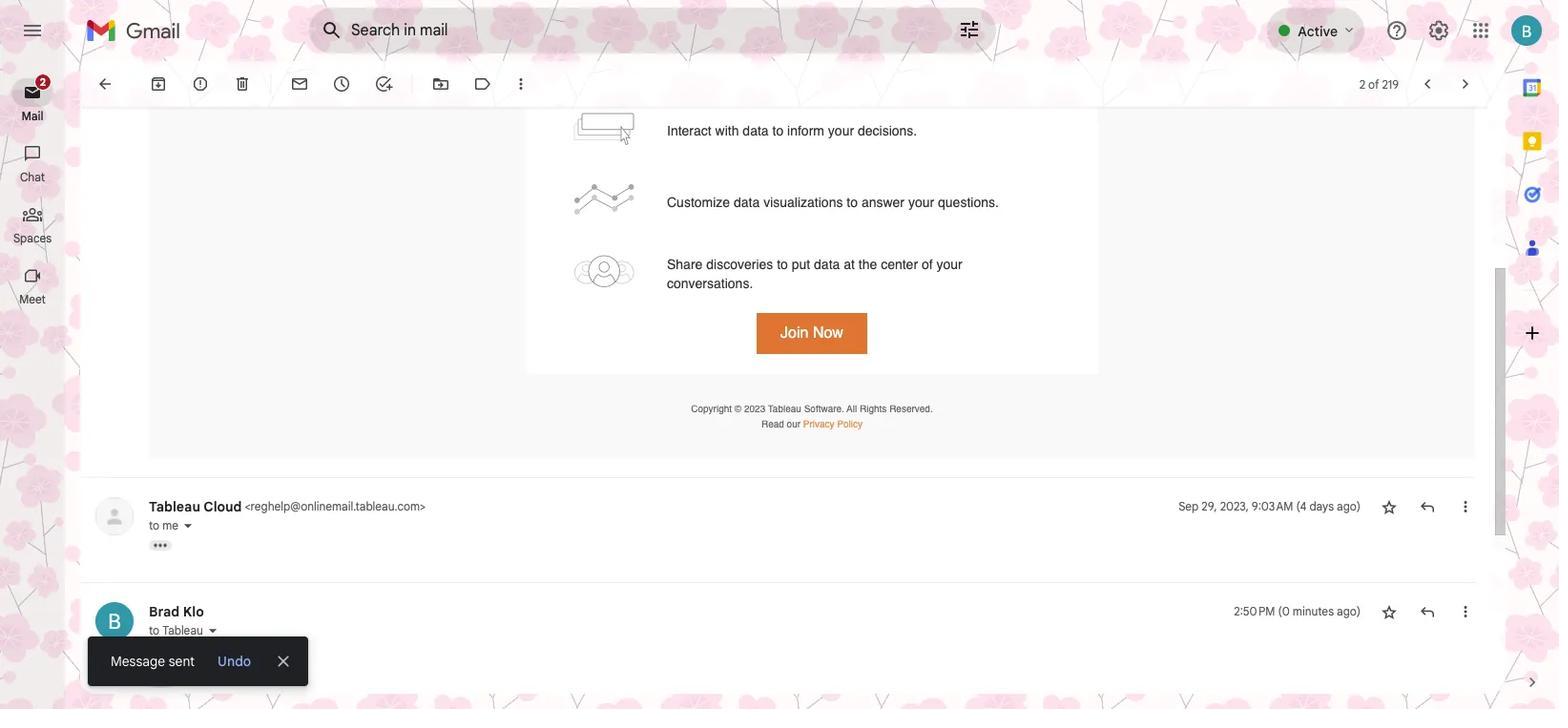 Task type: describe. For each thing, give the bounding box(es) containing it.
to down brad
[[149, 623, 159, 637]]

not starred image for 2:50 pm (0 minutes ago)
[[1380, 602, 1399, 621]]

message sent
[[111, 653, 195, 670]]

brad klo
[[149, 603, 204, 620]]

visualizations
[[764, 195, 843, 210]]

answer
[[862, 195, 905, 210]]

put
[[792, 256, 811, 272]]

not starred checkbox for sep 29, 2023, 9:03 am (4 days ago)
[[1380, 497, 1399, 516]]

klo
[[183, 603, 204, 620]]

archive image
[[149, 74, 168, 94]]

to me
[[149, 518, 178, 532]]

tableau cloud cell
[[149, 498, 426, 515]]

share discoveries to put data at the center of your conversations.
[[667, 256, 963, 291]]

message
[[111, 653, 165, 670]]

thank
[[149, 650, 183, 664]]

reserved.
[[890, 402, 933, 414]]

visual select icon image
[[574, 112, 635, 145]]

privacy
[[803, 418, 835, 429]]

older image
[[1456, 74, 1476, 94]]

to left me at the left
[[149, 518, 159, 532]]

©
[[735, 402, 742, 414]]

(4
[[1297, 499, 1307, 513]]

0 vertical spatial data
[[743, 123, 769, 139]]

1 vertical spatial data
[[734, 195, 760, 210]]

2 of 219
[[1360, 77, 1399, 91]]

ago) inside cell
[[1337, 604, 1361, 618]]

copyright © 2023 tableau software. all rights reserved. read our privacy policy
[[691, 402, 933, 429]]

of inside share discoveries to put data at the center of your conversations.
[[922, 256, 933, 272]]

join
[[781, 324, 809, 341]]

brad
[[149, 603, 180, 620]]

add to tasks image
[[374, 74, 393, 94]]

at
[[844, 256, 855, 272]]

questions.
[[938, 195, 999, 210]]

policy
[[837, 418, 863, 429]]

privacy policy link
[[803, 418, 863, 429]]

chat heading
[[0, 170, 65, 185]]

all
[[847, 402, 857, 414]]

undo alert
[[210, 644, 259, 679]]

data inside share discoveries to put data at the center of your conversations.
[[814, 256, 840, 272]]

interact
[[667, 123, 712, 139]]

show trimmed content image
[[149, 678, 172, 688]]

newer image
[[1418, 74, 1437, 94]]

sep 29, 2023, 9:03 am (4 days ago) cell
[[1179, 497, 1361, 516]]

conversations.
[[667, 275, 753, 291]]

tableau cloud < reghelp@onlinemail.tableau.com >
[[149, 498, 426, 515]]

chat
[[20, 170, 45, 184]]

2:50 pm (0 minutes ago)
[[1234, 604, 1361, 618]]

to tableau
[[149, 623, 203, 637]]

me
[[162, 518, 178, 532]]

Search in mail search field
[[309, 8, 996, 53]]

Search in mail text field
[[351, 21, 905, 40]]

interact with data to inform your decisions.
[[667, 123, 917, 139]]

reghelp@onlinemail.tableau.com
[[251, 499, 420, 513]]

0 vertical spatial of
[[1369, 77, 1380, 91]]

spaces
[[13, 231, 52, 245]]

minutes
[[1293, 604, 1334, 618]]

2:50 pm
[[1234, 604, 1276, 618]]

not starred image for sep 29, 2023, 9:03 am (4 days ago)
[[1380, 497, 1399, 516]]

you
[[187, 650, 207, 664]]

read
[[762, 418, 784, 429]]

data visualization icon image
[[574, 183, 635, 216]]



Task type: vqa. For each thing, say whether or not it's contained in the screenshot.
There are no bad suggestions... - Just bad ideas on the bottom of the page
no



Task type: locate. For each thing, give the bounding box(es) containing it.
to left answer
[[847, 195, 858, 210]]

the
[[859, 256, 877, 272]]

tableau down brad klo
[[162, 623, 203, 637]]

with
[[715, 123, 739, 139]]

your right answer
[[909, 195, 935, 210]]

2 left "219"
[[1360, 77, 1366, 91]]

2 horizontal spatial your
[[937, 256, 963, 272]]

delete image
[[233, 74, 252, 94]]

your right the inform
[[828, 123, 854, 139]]

settings image
[[1428, 19, 1451, 42]]

1 not starred checkbox from the top
[[1380, 497, 1399, 516]]

2 ago) from the top
[[1337, 604, 1361, 618]]

2 vertical spatial data
[[814, 256, 840, 272]]

219
[[1383, 77, 1399, 91]]

meet
[[19, 292, 46, 306]]

2 not starred image from the top
[[1380, 602, 1399, 621]]

alert
[[31, 44, 1529, 686]]

0 horizontal spatial of
[[922, 256, 933, 272]]

1 vertical spatial of
[[922, 256, 933, 272]]

2 not starred checkbox from the top
[[1380, 602, 1399, 621]]

1 vertical spatial your
[[909, 195, 935, 210]]

not starred image
[[1380, 497, 1399, 516], [1380, 602, 1399, 621]]

not starred image right minutes
[[1380, 602, 1399, 621]]

2023,
[[1220, 499, 1249, 513]]

share
[[667, 256, 703, 272]]

software.
[[804, 402, 845, 414]]

2 up mail
[[40, 75, 46, 89]]

gmail image
[[86, 11, 190, 50]]

2023
[[744, 402, 766, 414]]

1 horizontal spatial of
[[1369, 77, 1380, 91]]

not starred image right 'days'
[[1380, 497, 1399, 516]]

snooze image
[[332, 74, 351, 94]]

2 for 2 of 219
[[1360, 77, 1366, 91]]

1 horizontal spatial your
[[909, 195, 935, 210]]

2 vertical spatial your
[[937, 256, 963, 272]]

1 ago) from the top
[[1337, 499, 1361, 513]]

advanced search options image
[[951, 10, 989, 49]]

1 vertical spatial not starred checkbox
[[1380, 602, 1399, 621]]

ago) inside 'cell'
[[1337, 499, 1361, 513]]

data left at
[[814, 256, 840, 272]]

now
[[813, 324, 844, 341]]

2
[[40, 75, 46, 89], [1360, 77, 1366, 91]]

support image
[[1386, 19, 1409, 42]]

0 vertical spatial not starred image
[[1380, 497, 1399, 516]]

1 horizontal spatial 2
[[1360, 77, 1366, 91]]

ago) right minutes
[[1337, 604, 1361, 618]]

your for inform
[[828, 123, 854, 139]]

>
[[420, 499, 426, 513]]

tableau up our
[[768, 402, 802, 414]]

ago)
[[1337, 499, 1361, 513], [1337, 604, 1361, 618]]

0 vertical spatial your
[[828, 123, 854, 139]]

2 inside navigation
[[40, 75, 46, 89]]

0 horizontal spatial your
[[828, 123, 854, 139]]

cloud
[[204, 498, 242, 515]]

sep
[[1179, 499, 1199, 513]]

29,
[[1202, 499, 1218, 513]]

center
[[881, 256, 918, 272]]

sent
[[169, 653, 195, 670]]

tableau
[[768, 402, 802, 414], [149, 498, 200, 515], [162, 623, 203, 637]]

copyright
[[691, 402, 732, 414]]

0 vertical spatial not starred checkbox
[[1380, 497, 1399, 516]]

to
[[773, 123, 784, 139], [847, 195, 858, 210], [777, 256, 788, 272], [149, 518, 159, 532], [149, 623, 159, 637]]

1 vertical spatial not starred image
[[1380, 602, 1399, 621]]

mail heading
[[0, 109, 65, 124]]

your for answer
[[909, 195, 935, 210]]

of right "center"
[[922, 256, 933, 272]]

data
[[743, 123, 769, 139], [734, 195, 760, 210], [814, 256, 840, 272]]

(0
[[1278, 604, 1290, 618]]

of left "219"
[[1369, 77, 1380, 91]]

not starred checkbox right minutes
[[1380, 602, 1399, 621]]

9:03 am
[[1252, 499, 1294, 513]]

1 not starred image from the top
[[1380, 497, 1399, 516]]

tab list
[[1506, 61, 1560, 640]]

0 horizontal spatial 2
[[40, 75, 46, 89]]

sep 29, 2023, 9:03 am (4 days ago)
[[1179, 499, 1361, 513]]

of
[[1369, 77, 1380, 91], [922, 256, 933, 272]]

share discoveries icon image
[[574, 255, 635, 287]]

your right "center"
[[937, 256, 963, 272]]

customize
[[667, 195, 730, 210]]

main menu image
[[21, 19, 44, 42]]

mark as unread image
[[290, 74, 309, 94]]

report spam image
[[191, 74, 210, 94]]

your
[[828, 123, 854, 139], [909, 195, 935, 210], [937, 256, 963, 272]]

alert containing message sent
[[31, 44, 1529, 686]]

undo
[[218, 653, 251, 670]]

1 vertical spatial tableau
[[149, 498, 200, 515]]

our
[[787, 418, 801, 429]]

0 vertical spatial ago)
[[1337, 499, 1361, 513]]

back to inbox image
[[95, 74, 115, 94]]

days
[[1310, 499, 1334, 513]]

thank you
[[149, 650, 210, 664]]

to left the inform
[[773, 123, 784, 139]]

Not starred checkbox
[[1380, 497, 1399, 516], [1380, 602, 1399, 621]]

2 vertical spatial tableau
[[162, 623, 203, 637]]

<
[[245, 499, 251, 513]]

to inside share discoveries to put data at the center of your conversations.
[[777, 256, 788, 272]]

data right with
[[743, 123, 769, 139]]

navigation containing mail
[[0, 61, 67, 709]]

decisions.
[[858, 123, 917, 139]]

rights
[[860, 402, 887, 414]]

tableau up me at the left
[[149, 498, 200, 515]]

customize data visualizations to answer your questions.
[[667, 195, 999, 210]]

join now link
[[757, 313, 868, 354]]

2 for 2
[[40, 75, 46, 89]]

meet heading
[[0, 292, 65, 307]]

ago) right 'days'
[[1337, 499, 1361, 513]]

discoveries
[[707, 256, 773, 272]]

join now
[[781, 324, 844, 341]]

2:50 pm (0 minutes ago) cell
[[1234, 602, 1361, 621]]

1 vertical spatial ago)
[[1337, 604, 1361, 618]]

mail
[[21, 109, 44, 123]]

tableau inside copyright © 2023 tableau software. all rights reserved. read our privacy policy
[[768, 402, 802, 414]]

show details image
[[207, 625, 218, 636]]

your inside share discoveries to put data at the center of your conversations.
[[937, 256, 963, 272]]

inform
[[787, 123, 825, 139]]

data right "customize"
[[734, 195, 760, 210]]

navigation
[[0, 61, 67, 709]]

2 link
[[11, 73, 53, 107]]

spaces heading
[[0, 231, 65, 246]]

to left put
[[777, 256, 788, 272]]

not starred checkbox right 'days'
[[1380, 497, 1399, 516]]

not starred checkbox for 2:50 pm (0 minutes ago)
[[1380, 602, 1399, 621]]

0 vertical spatial tableau
[[768, 402, 802, 414]]

search in mail image
[[315, 13, 349, 48]]



